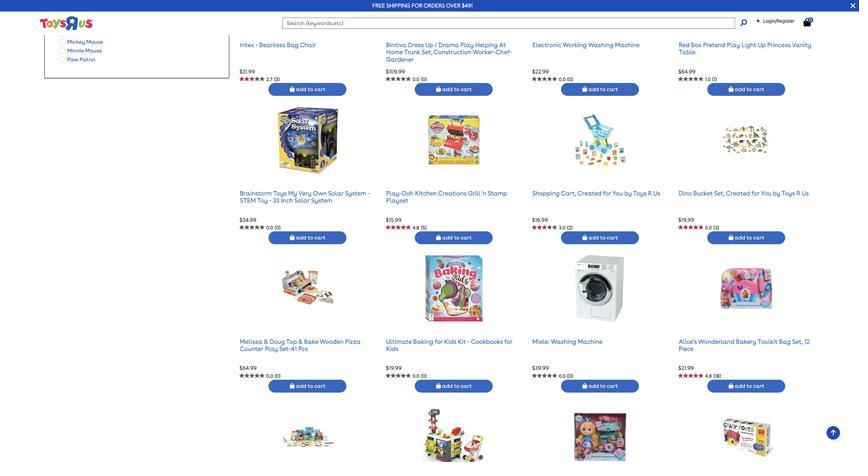 Task type: vqa. For each thing, say whether or not it's contained in the screenshot.


Task type: locate. For each thing, give the bounding box(es) containing it.
washing right working
[[589, 41, 614, 48]]

2 horizontal spatial set,
[[793, 338, 804, 345]]

1 horizontal spatial machine
[[616, 41, 640, 48]]

0 horizontal spatial set,
[[422, 49, 433, 56]]

cart
[[315, 86, 326, 93], [461, 86, 472, 93], [607, 86, 619, 93], [754, 86, 765, 93], [315, 235, 326, 241], [461, 235, 472, 241], [607, 235, 619, 241], [754, 235, 765, 241], [315, 383, 326, 389], [461, 383, 472, 389], [607, 383, 619, 389], [754, 383, 765, 389]]

alice's wonderland bakery toolkit bag set, 12 piece link
[[679, 338, 811, 353]]

kids down ultimate
[[387, 345, 399, 353]]

0.0 for miele:
[[559, 373, 566, 379]]

chair
[[300, 41, 316, 48]]

0.0 (0)
[[413, 77, 427, 82], [559, 77, 574, 82], [267, 225, 281, 230], [267, 373, 281, 379], [413, 373, 427, 379], [559, 373, 574, 379]]

1 you from the left
[[613, 190, 623, 197]]

1.0
[[706, 77, 711, 82]]

1 vertical spatial $64.99
[[240, 365, 257, 372]]

0 horizontal spatial &
[[264, 338, 268, 345]]

(0)
[[421, 77, 427, 82], [568, 77, 574, 82], [275, 225, 281, 230], [275, 373, 281, 379], [421, 373, 427, 379], [568, 373, 574, 379]]

33
[[273, 197, 280, 204]]

1 horizontal spatial &
[[299, 338, 303, 345]]

4.8 left (18)
[[706, 373, 712, 379]]

table
[[679, 49, 696, 56]]

play down doug
[[265, 345, 278, 353]]

solar right own
[[328, 190, 344, 197]]

counter
[[240, 345, 263, 353]]

(2)
[[568, 225, 573, 230]]

minnie mouse button
[[57, 46, 104, 55]]

4.8 left (5)
[[413, 225, 420, 230]]

shipping
[[387, 2, 411, 9]]

play-doh kitchen creations grill 'n stamp playset image
[[426, 106, 482, 174]]

2 vertical spatial set,
[[793, 338, 804, 345]]

set, down the dress at left top
[[422, 49, 433, 56]]

solar down very
[[295, 197, 310, 204]]

1 shopping bag image from the left
[[290, 87, 295, 92]]

for
[[412, 2, 423, 9]]

0 vertical spatial system
[[345, 190, 366, 197]]

play inside melissa & doug top & bake wooden pizza counter play set-41 pcs
[[265, 345, 278, 353]]

1 horizontal spatial toys
[[634, 190, 647, 197]]

1 horizontal spatial bag
[[780, 338, 791, 345]]

$64.99 down counter
[[240, 365, 257, 372]]

4.8 (5)
[[413, 225, 427, 230]]

4.8 for 4.8 (5)
[[413, 225, 420, 230]]

0 horizontal spatial by
[[625, 190, 632, 197]]

0 vertical spatial bag
[[287, 41, 299, 48]]

0 vertical spatial $19.99
[[679, 217, 695, 223]]

1 horizontal spatial $64.99
[[679, 68, 696, 75]]

1 vertical spatial system
[[311, 197, 333, 204]]

0 horizontal spatial created
[[578, 190, 602, 197]]

shopping cart, created for you by toys r us image
[[573, 106, 629, 174]]

0.0 for ultimate
[[413, 373, 420, 379]]

0 horizontal spatial system
[[311, 197, 333, 204]]

login/register button
[[757, 18, 795, 24]]

0 horizontal spatial (3)
[[274, 77, 280, 82]]

ultimate baking for kids kit - cookbooks for kids link
[[387, 338, 513, 353]]

crazy forts! 69 piece buildable fort playset image
[[713, 403, 781, 462]]

play
[[461, 41, 474, 48], [728, 41, 741, 48], [265, 345, 278, 353]]

mouse
[[86, 39, 103, 45], [85, 47, 102, 54]]

cart,
[[562, 190, 577, 197]]

$64.99 down table
[[679, 68, 696, 75]]

my
[[289, 190, 297, 197]]

2 horizontal spatial shopping bag image
[[729, 87, 734, 92]]

0 vertical spatial mouse
[[86, 39, 103, 45]]

1 vertical spatial 4.8
[[706, 373, 712, 379]]

alice's
[[679, 338, 698, 345]]

$16.99
[[533, 217, 548, 223]]

miele: washing machine image
[[567, 255, 635, 323]]

&
[[264, 338, 268, 345], [299, 338, 303, 345]]

0.0
[[413, 77, 420, 82], [559, 77, 566, 82], [267, 225, 273, 230], [267, 373, 273, 379], [413, 373, 420, 379], [559, 373, 566, 379]]

(3) right 5.0
[[714, 225, 720, 230]]

play-doh kitchen creations grill 'n stamp playset
[[387, 190, 507, 204]]

2 horizontal spatial toys
[[782, 190, 796, 197]]

0 vertical spatial machine
[[616, 41, 640, 48]]

1 horizontal spatial kids
[[445, 338, 457, 345]]

washing right miele:
[[551, 338, 577, 345]]

2 horizontal spatial play
[[728, 41, 741, 48]]

1 horizontal spatial play
[[461, 41, 474, 48]]

$19.99 down dino
[[679, 217, 695, 223]]

toys
[[274, 190, 287, 197], [634, 190, 647, 197], [782, 190, 796, 197]]

0 vertical spatial set,
[[422, 49, 433, 56]]

light
[[742, 41, 757, 48]]

bag right toolkit on the bottom right of page
[[780, 338, 791, 345]]

jurassic world button
[[57, 29, 107, 37]]

0 horizontal spatial $19.99
[[386, 365, 402, 372]]

0.0 for bintiva
[[413, 77, 420, 82]]

blues clues
[[67, 21, 97, 27]]

1 toys from the left
[[274, 190, 287, 197]]

shopping bag image for play
[[729, 87, 734, 92]]

worker-
[[473, 49, 496, 56]]

'n
[[482, 190, 487, 197]]

1 vertical spatial kids
[[387, 345, 399, 353]]

1 up from the left
[[426, 41, 434, 48]]

1 horizontal spatial shopping bag image
[[436, 87, 441, 92]]

electronic working washing machine image
[[567, 0, 635, 26]]

for
[[604, 190, 612, 197], [752, 190, 760, 197], [435, 338, 443, 345], [505, 338, 513, 345]]

shopping bag image
[[804, 18, 811, 26], [583, 87, 588, 92], [290, 235, 295, 240], [436, 235, 441, 240], [583, 235, 588, 240], [729, 235, 734, 240], [290, 383, 295, 389], [436, 383, 441, 389], [583, 383, 588, 389], [729, 383, 734, 389]]

4.8 for 4.8 (18)
[[706, 373, 712, 379]]

shopping bag image
[[290, 87, 295, 92], [436, 87, 441, 92], [729, 87, 734, 92]]

play left 'light'
[[728, 41, 741, 48]]

2 up from the left
[[759, 41, 766, 48]]

melissa & doug top & bake wooden pizza counter play set-41 pcs image
[[280, 255, 336, 323]]

(0) for electronic
[[568, 77, 574, 82]]

(3)
[[274, 77, 280, 82], [714, 225, 720, 230]]

0 vertical spatial (3)
[[274, 77, 280, 82]]

Enter Keyword or Item No. search field
[[283, 18, 736, 29]]

shark
[[82, 12, 97, 19]]

kit
[[458, 338, 466, 345]]

0 horizontal spatial $64.99
[[240, 365, 257, 372]]

(3) right '2.7'
[[274, 77, 280, 82]]

created
[[578, 190, 602, 197], [727, 190, 751, 197]]

$34.99
[[240, 217, 257, 223]]

1 r from the left
[[649, 190, 652, 197]]

baby shark
[[67, 12, 97, 19]]

2 us from the left
[[802, 190, 810, 197]]

paw patrol button
[[57, 55, 98, 64]]

0 horizontal spatial machine
[[578, 338, 603, 345]]

0.0 for melissa
[[267, 373, 273, 379]]

0 horizontal spatial us
[[654, 190, 661, 197]]

$19.99 down ultimate
[[386, 365, 402, 372]]

1 horizontal spatial up
[[759, 41, 766, 48]]

intex - beanless bag chair link
[[240, 41, 316, 48]]

drama
[[439, 41, 459, 48]]

- inside ultimate baking for kids kit - cookbooks for kids
[[468, 338, 470, 345]]

$64.99 for table
[[679, 68, 696, 75]]

vanity
[[793, 41, 812, 48]]

0 vertical spatial $64.99
[[679, 68, 696, 75]]

0 horizontal spatial 4.8
[[413, 225, 420, 230]]

kids left kit
[[445, 338, 457, 345]]

solar
[[328, 190, 344, 197], [295, 197, 310, 204]]

1 by from the left
[[625, 190, 632, 197]]

set, left the 12
[[793, 338, 804, 345]]

set, right bucket at the top
[[715, 190, 725, 197]]

playset
[[387, 197, 409, 204]]

mouse up patrol
[[85, 47, 102, 54]]

play up construction
[[461, 41, 474, 48]]

0 horizontal spatial solar
[[295, 197, 310, 204]]

mickey mouse button
[[57, 37, 105, 46]]

1 horizontal spatial 4.8
[[706, 373, 712, 379]]

2.7 (3)
[[267, 77, 280, 82]]

3.0 (2)
[[559, 225, 573, 230]]

mouse inside button
[[85, 47, 102, 54]]

1 horizontal spatial created
[[727, 190, 751, 197]]

& up pcs
[[299, 338, 303, 345]]

0 horizontal spatial toys
[[274, 190, 287, 197]]

0 horizontal spatial bag
[[287, 41, 299, 48]]

0 horizontal spatial r
[[649, 190, 652, 197]]

bag left chair
[[287, 41, 299, 48]]

0 horizontal spatial shopping bag image
[[290, 87, 295, 92]]

3 shopping bag image from the left
[[729, 87, 734, 92]]

1 horizontal spatial us
[[802, 190, 810, 197]]

add to cart
[[295, 86, 326, 93], [441, 86, 472, 93], [588, 86, 619, 93], [734, 86, 765, 93], [295, 235, 326, 241], [441, 235, 472, 241], [588, 235, 619, 241], [734, 235, 765, 241], [295, 383, 326, 389], [441, 383, 472, 389], [588, 383, 619, 389], [734, 383, 765, 389]]

0.0 (0) for miele:
[[559, 373, 574, 379]]

$64.99
[[679, 68, 696, 75], [240, 365, 257, 372]]

2 & from the left
[[299, 338, 303, 345]]

blues
[[67, 21, 81, 27]]

1 horizontal spatial by
[[774, 190, 781, 197]]

baby
[[67, 12, 81, 19]]

0 horizontal spatial play
[[265, 345, 278, 353]]

helping
[[476, 41, 498, 48]]

shopping cart, created for you by toys r us link
[[533, 190, 661, 197]]

gardener
[[387, 56, 414, 63]]

1 vertical spatial machine
[[578, 338, 603, 345]]

1 horizontal spatial washing
[[589, 41, 614, 48]]

piece
[[679, 345, 694, 353]]

doh
[[402, 190, 414, 197]]

1 vertical spatial (3)
[[714, 225, 720, 230]]

you
[[613, 190, 623, 197], [762, 190, 772, 197]]

1 vertical spatial solar
[[295, 197, 310, 204]]

2 toys from the left
[[634, 190, 647, 197]]

-
[[256, 41, 258, 48], [368, 190, 370, 197], [269, 197, 272, 204], [468, 338, 470, 345]]

bag
[[287, 41, 299, 48], [780, 338, 791, 345]]

1 vertical spatial mouse
[[85, 47, 102, 54]]

0 horizontal spatial up
[[426, 41, 434, 48]]

& left doug
[[264, 338, 268, 345]]

kitchen
[[415, 190, 437, 197]]

shopping cart, created for you by toys r us
[[533, 190, 661, 197]]

- left play-
[[368, 190, 370, 197]]

by
[[625, 190, 632, 197], [774, 190, 781, 197]]

2 created from the left
[[727, 190, 751, 197]]

bake
[[304, 338, 319, 345]]

1 vertical spatial bag
[[780, 338, 791, 345]]

1 vertical spatial $19.99
[[386, 365, 402, 372]]

1 horizontal spatial you
[[762, 190, 772, 197]]

0 vertical spatial 4.8
[[413, 225, 420, 230]]

shopping bag image for bag
[[290, 87, 295, 92]]

mouse inside 'button'
[[86, 39, 103, 45]]

1 horizontal spatial (3)
[[714, 225, 720, 230]]

1 vertical spatial set,
[[715, 190, 725, 197]]

login/register
[[764, 18, 795, 24]]

2 by from the left
[[774, 190, 781, 197]]

up right 'light'
[[759, 41, 766, 48]]

bag inside alice's wonderland bakery toolkit bag set, 12 piece
[[780, 338, 791, 345]]

1 horizontal spatial r
[[797, 190, 801, 197]]

bucket
[[694, 190, 713, 197]]

mouse down world
[[86, 39, 103, 45]]

0 vertical spatial solar
[[328, 190, 344, 197]]

smoby - supermarket image
[[420, 403, 488, 462]]

2 shopping bag image from the left
[[436, 87, 441, 92]]

0 horizontal spatial you
[[613, 190, 623, 197]]

up left the /
[[426, 41, 434, 48]]

None search field
[[283, 18, 747, 29]]

electronic
[[533, 41, 562, 48]]

us
[[654, 190, 661, 197], [802, 190, 810, 197]]

0 horizontal spatial washing
[[551, 338, 577, 345]]

- right kit
[[468, 338, 470, 345]]

baby shark button
[[57, 11, 99, 20]]

0.0 for electronic
[[559, 77, 566, 82]]



Task type: describe. For each thing, give the bounding box(es) containing it.
1 created from the left
[[578, 190, 602, 197]]

melissa and doug deluxe kitchen collection cooking play food set 58 pieces set image
[[280, 403, 336, 462]]

mouse for mickey mouse
[[86, 39, 103, 45]]

$21.99
[[679, 365, 695, 372]]

bintiva
[[387, 41, 407, 48]]

1 & from the left
[[264, 338, 268, 345]]

clues
[[82, 21, 97, 27]]

melissa & doug top & bake wooden pizza counter play set-41 pcs
[[240, 338, 361, 353]]

doug
[[270, 338, 285, 345]]

paw patrol
[[67, 56, 96, 63]]

dino
[[679, 190, 692, 197]]

up inside bintiva dress up / drama play helping at home trunk set, construction worker-chef- gardener
[[426, 41, 434, 48]]

very
[[299, 190, 312, 197]]

stem
[[240, 197, 256, 204]]

mouse for minnie mouse
[[85, 47, 102, 54]]

orders
[[424, 2, 445, 9]]

dino bucket set, created for you by toys r us link
[[679, 190, 810, 197]]

toolkit
[[758, 338, 778, 345]]

home
[[387, 49, 403, 56]]

(0) for ultimate
[[421, 373, 427, 379]]

close button image
[[851, 2, 856, 9]]

1 vertical spatial washing
[[551, 338, 577, 345]]

set, inside alice's wonderland bakery toolkit bag set, 12 piece
[[793, 338, 804, 345]]

box
[[692, 41, 702, 48]]

play-
[[387, 190, 402, 197]]

(0) for bintiva
[[421, 77, 427, 82]]

patrol
[[80, 56, 96, 63]]

play inside bintiva dress up / drama play helping at home trunk set, construction worker-chef- gardener
[[461, 41, 474, 48]]

stamp
[[488, 190, 507, 197]]

0.0 (0) for bintiva
[[413, 77, 427, 82]]

0.0 (0) for melissa
[[267, 373, 281, 379]]

free
[[373, 2, 385, 9]]

$31.99
[[240, 68, 255, 75]]

melissa & doug top & bake wooden pizza counter play set-41 pcs link
[[240, 338, 361, 353]]

bintiva dress up / drama play helping at home trunk set, construction worker-chef- gardener
[[387, 41, 513, 63]]

bintiva dress up / drama play helping at home trunk set, construction worker-chef-gardener image
[[420, 0, 488, 26]]

3 toys from the left
[[782, 190, 796, 197]]

0.0 (0) for ultimate
[[413, 373, 427, 379]]

play-doh kitchen creations grill 'n stamp playset link
[[387, 190, 507, 204]]

toys inside brainstorm toys my very own solar system - stem toy - 33 inch solar system
[[274, 190, 287, 197]]

2.7
[[267, 77, 273, 82]]

shopping
[[533, 190, 560, 197]]

pcs
[[299, 345, 308, 353]]

miele: washing machine link
[[533, 338, 603, 345]]

play inside red box pretend play light up princess vanity table
[[728, 41, 741, 48]]

electronic working washing machine
[[533, 41, 640, 48]]

1 horizontal spatial system
[[345, 190, 366, 197]]

1 horizontal spatial $19.99
[[679, 217, 695, 223]]

red box pretend play light up princess vanity table
[[679, 41, 812, 56]]

set, inside bintiva dress up / drama play helping at home trunk set, construction worker-chef- gardener
[[422, 49, 433, 56]]

- left 33
[[269, 197, 272, 204]]

5.0 (3)
[[706, 225, 720, 230]]

(0) for melissa
[[275, 373, 281, 379]]

own
[[313, 190, 327, 197]]

jurassic world
[[67, 30, 105, 36]]

$49!
[[462, 2, 473, 9]]

world
[[90, 30, 105, 36]]

intex - beanless bag chair
[[240, 41, 316, 48]]

mickey mouse
[[67, 39, 103, 45]]

alice's wonderland bakery toolkit bag set, 12 piece image
[[719, 255, 775, 323]]

wooden
[[320, 338, 344, 345]]

2 you from the left
[[762, 190, 772, 197]]

41
[[291, 345, 297, 353]]

construction
[[434, 49, 472, 56]]

alice's wonderland bakery alice doll and magical oven set, 8 piece image
[[573, 403, 629, 462]]

set-
[[280, 345, 291, 353]]

intex - beanless bag chair image
[[274, 0, 342, 26]]

intex
[[240, 41, 254, 48]]

$15.99
[[386, 217, 402, 223]]

grill
[[468, 190, 481, 197]]

dress
[[408, 41, 424, 48]]

red box pretend play light up princess vanity table image
[[713, 0, 781, 26]]

ultimate baking for kids kit - cookbooks for kids
[[387, 338, 513, 353]]

at
[[500, 41, 506, 48]]

- right intex
[[256, 41, 258, 48]]

blues clues button
[[57, 20, 99, 29]]

jurassic
[[67, 30, 88, 36]]

1 us from the left
[[654, 190, 661, 197]]

miele:
[[533, 338, 550, 345]]

minnie
[[67, 47, 84, 54]]

0 vertical spatial kids
[[445, 338, 457, 345]]

0
[[810, 17, 813, 22]]

inch
[[281, 197, 293, 204]]

free shipping for orders over $49! link
[[373, 2, 473, 9]]

0 horizontal spatial kids
[[387, 345, 399, 353]]

brainstorm
[[240, 190, 272, 197]]

$64.99 for counter
[[240, 365, 257, 372]]

4.8 (18)
[[706, 373, 721, 379]]

3.0
[[559, 225, 566, 230]]

shopping bag image inside 0 'link'
[[804, 18, 811, 26]]

2 r from the left
[[797, 190, 801, 197]]

free shipping for orders over $49!
[[373, 2, 473, 9]]

toy
[[257, 197, 268, 204]]

$22.99
[[533, 68, 549, 75]]

dino bucket set, created for you by toys r us
[[679, 190, 810, 197]]

red
[[679, 41, 690, 48]]

dino bucket set, created for you by toys r us image
[[719, 106, 775, 174]]

princess
[[768, 41, 791, 48]]

0 link
[[804, 17, 818, 27]]

(3) for 5.0 (3)
[[714, 225, 720, 230]]

toys r us image
[[39, 16, 94, 31]]

ultimate baking for kids kit - cookbooks for kids image
[[420, 255, 488, 323]]

0 vertical spatial washing
[[589, 41, 614, 48]]

creations
[[439, 190, 467, 197]]

brainstorm toys my very own solar system - stem toy - 33 inch solar system image
[[274, 106, 342, 174]]

1.0 (1)
[[706, 77, 717, 82]]

1 horizontal spatial set,
[[715, 190, 725, 197]]

cookbooks
[[471, 338, 503, 345]]

(3) for 2.7 (3)
[[274, 77, 280, 82]]

baking
[[414, 338, 434, 345]]

$109.99
[[386, 68, 405, 75]]

1 horizontal spatial solar
[[328, 190, 344, 197]]

up inside red box pretend play light up princess vanity table
[[759, 41, 766, 48]]

minnie mouse
[[67, 47, 102, 54]]

brainstorm toys my very own solar system - stem toy - 33 inch solar system link
[[240, 190, 370, 204]]

bakery
[[737, 338, 757, 345]]

0.0 (0) for electronic
[[559, 77, 574, 82]]

5.0
[[706, 225, 712, 230]]

12
[[805, 338, 811, 345]]

trunk
[[405, 49, 421, 56]]

alice's wonderland bakery toolkit bag set, 12 piece
[[679, 338, 811, 353]]

shopping bag image for /
[[436, 87, 441, 92]]

(0) for miele:
[[568, 373, 574, 379]]

/
[[435, 41, 437, 48]]

red box pretend play light up princess vanity table link
[[679, 41, 812, 56]]



